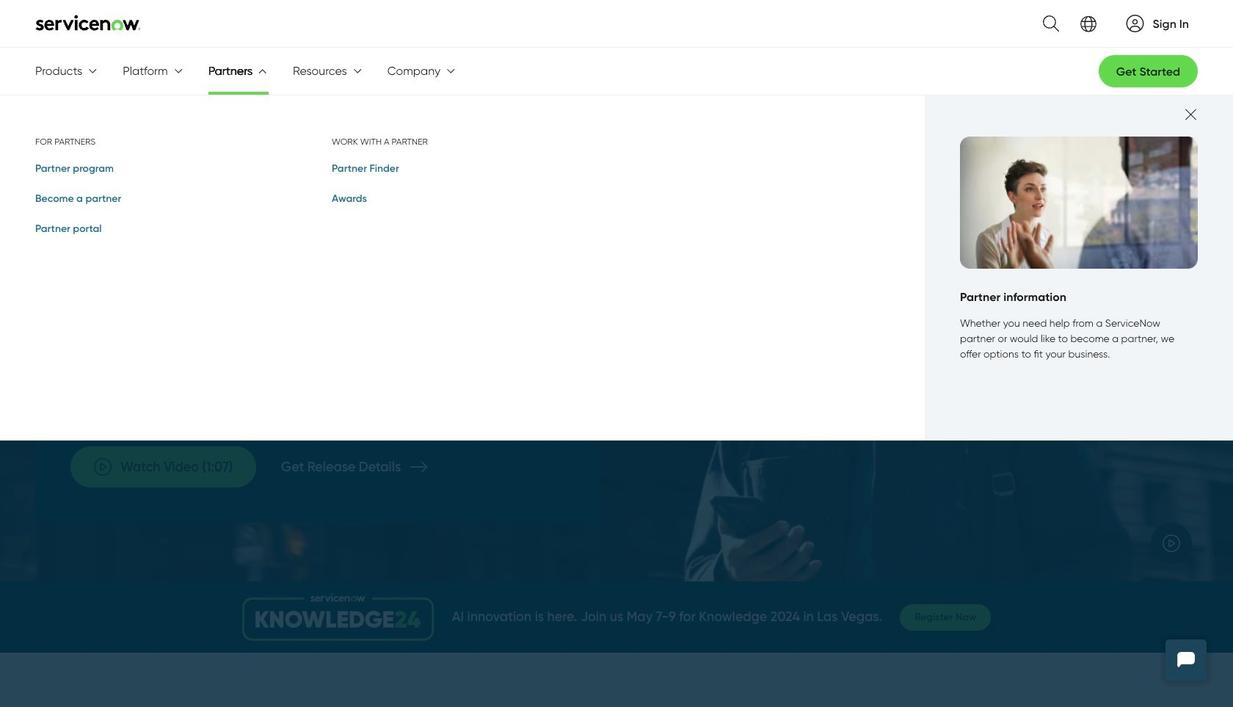 Task type: describe. For each thing, give the bounding box(es) containing it.
arc image
[[1127, 14, 1144, 32]]

servicenow image
[[35, 15, 141, 31]]

search image
[[1034, 7, 1059, 40]]



Task type: vqa. For each thing, say whether or not it's contained in the screenshot.
PLAY AMBIENT VIDEO element
yes



Task type: locate. For each thing, give the bounding box(es) containing it.
play ambient video element
[[1151, 523, 1192, 564]]

play ambient video image
[[1163, 535, 1181, 552]]



